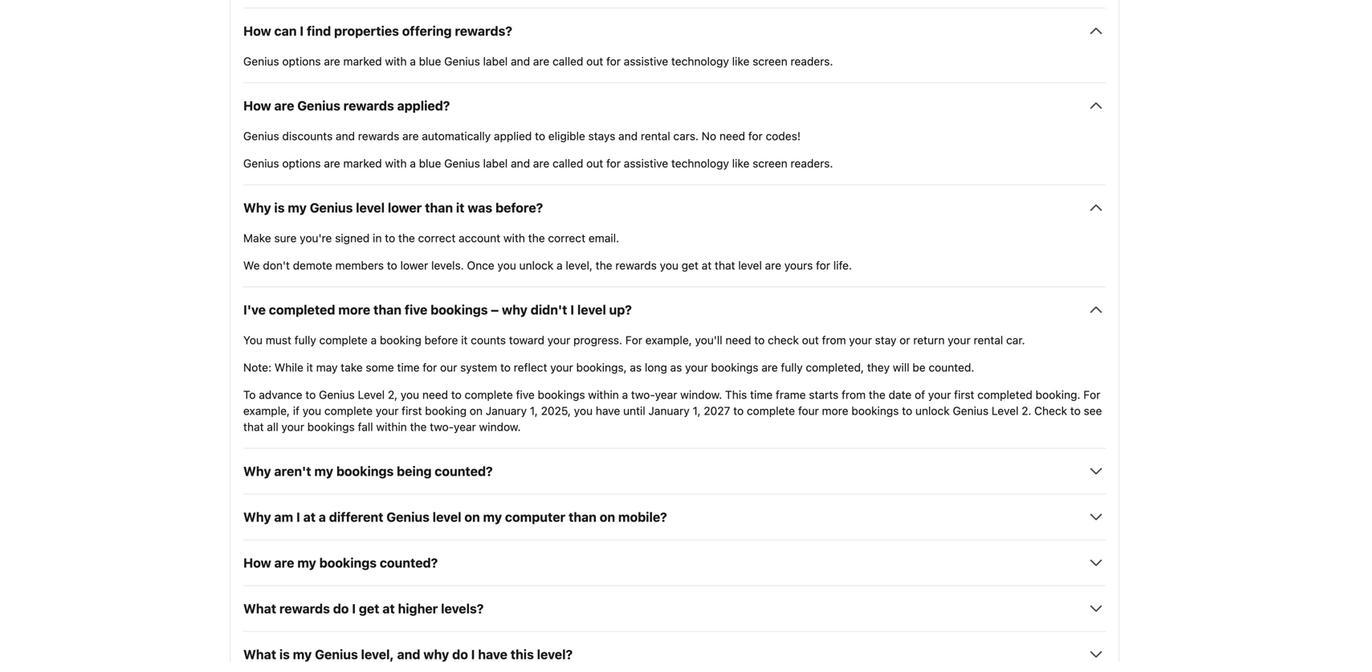 Task type: locate. For each thing, give the bounding box(es) containing it.
booking inside the to advance to genius level 2, you need to complete five bookings within a two-year window. this time frame starts from the date of your first completed booking. for example, if you complete your first booking on january 1, 2025, you have until january 1, 2027 to complete four more bookings to unlock genius level 2. check to see that all your bookings fall within the two-year window.
[[425, 404, 467, 417]]

1 vertical spatial it
[[461, 333, 468, 347]]

to left the eligible
[[535, 129, 546, 142]]

need right no
[[720, 129, 746, 142]]

for left 'life.'
[[816, 259, 831, 272]]

2 why from the top
[[243, 463, 271, 479]]

need right the you'll
[[726, 333, 752, 347]]

0 vertical spatial fully
[[295, 333, 316, 347]]

may
[[316, 361, 338, 374]]

my for level,
[[293, 647, 312, 662]]

first up being
[[402, 404, 422, 417]]

your
[[548, 333, 571, 347], [850, 333, 872, 347], [948, 333, 971, 347], [551, 361, 574, 374], [686, 361, 708, 374], [929, 388, 952, 401], [376, 404, 399, 417], [282, 420, 304, 433]]

1 vertical spatial label
[[483, 157, 508, 170]]

lower
[[388, 200, 422, 215], [401, 259, 428, 272]]

level left 2.
[[992, 404, 1019, 417]]

on
[[470, 404, 483, 417], [465, 509, 480, 525], [600, 509, 616, 525]]

two- up until
[[631, 388, 655, 401]]

five up 'before'
[[405, 302, 428, 317]]

don't
[[263, 259, 290, 272]]

booking
[[380, 333, 422, 347], [425, 404, 467, 417]]

you right if at the left bottom of the page
[[303, 404, 321, 417]]

to right in
[[385, 231, 395, 245]]

1 what from the top
[[243, 601, 276, 616]]

1 horizontal spatial correct
[[548, 231, 586, 245]]

stays
[[589, 129, 616, 142]]

out down stays
[[587, 157, 604, 170]]

all
[[267, 420, 279, 433]]

didn't
[[531, 302, 568, 317]]

genius options are marked with a blue genius label and are called out for assistive technology like screen readers.
[[243, 55, 834, 68], [243, 157, 834, 170]]

january
[[486, 404, 527, 417], [649, 404, 690, 417]]

2,
[[388, 388, 398, 401]]

rewards left applied?
[[344, 98, 394, 113]]

example, up long
[[646, 333, 692, 347]]

0 vertical spatial what
[[243, 601, 276, 616]]

2.
[[1022, 404, 1032, 417]]

0 horizontal spatial unlock
[[520, 259, 554, 272]]

as right long
[[671, 361, 682, 374]]

assistive
[[624, 55, 669, 68], [624, 157, 669, 170]]

our
[[440, 361, 458, 374]]

computer
[[505, 509, 566, 525]]

account
[[459, 231, 501, 245]]

1 vertical spatial unlock
[[916, 404, 950, 417]]

1 vertical spatial fully
[[781, 361, 803, 374]]

my
[[288, 200, 307, 215], [315, 463, 333, 479], [483, 509, 502, 525], [297, 555, 316, 570], [293, 647, 312, 662]]

do
[[333, 601, 349, 616], [452, 647, 468, 662]]

0 vertical spatial five
[[405, 302, 428, 317]]

get up i've completed more than five bookings – why didn't i level up? dropdown button
[[682, 259, 699, 272]]

for
[[607, 55, 621, 68], [749, 129, 763, 142], [607, 157, 621, 170], [816, 259, 831, 272], [423, 361, 437, 374]]

it left 'was'
[[456, 200, 465, 215]]

i down how are my bookings counted?
[[352, 601, 356, 616]]

1 horizontal spatial level
[[992, 404, 1019, 417]]

how inside how are genius rewards applied? dropdown button
[[243, 98, 271, 113]]

are up discounts
[[274, 98, 294, 113]]

0 vertical spatial readers.
[[791, 55, 834, 68]]

rewards down email.
[[616, 259, 657, 272]]

1 horizontal spatial fully
[[781, 361, 803, 374]]

1 vertical spatial options
[[282, 157, 321, 170]]

3 how from the top
[[243, 555, 271, 570]]

booking up some
[[380, 333, 422, 347]]

rental
[[641, 129, 671, 142], [974, 333, 1004, 347]]

1 horizontal spatial booking
[[425, 404, 467, 417]]

in
[[373, 231, 382, 245]]

more
[[339, 302, 371, 317], [822, 404, 849, 417]]

what is my genius level, and why do i have this level?
[[243, 647, 573, 662]]

1 vertical spatial technology
[[672, 157, 730, 170]]

and inside dropdown button
[[397, 647, 421, 662]]

1 vertical spatial is
[[280, 647, 290, 662]]

marked
[[343, 55, 382, 68], [343, 157, 382, 170]]

0 vertical spatial like
[[733, 55, 750, 68]]

1 label from the top
[[483, 55, 508, 68]]

blue
[[419, 55, 441, 68], [419, 157, 441, 170]]

frame
[[776, 388, 806, 401]]

2 label from the top
[[483, 157, 508, 170]]

1 vertical spatial marked
[[343, 157, 382, 170]]

counted?
[[435, 463, 493, 479], [380, 555, 438, 570]]

readers. down codes!
[[791, 157, 834, 170]]

why am i at a different genius level on my computer than on mobile?
[[243, 509, 668, 525]]

1 vertical spatial from
[[842, 388, 866, 401]]

called down the eligible
[[553, 157, 584, 170]]

the right in
[[399, 231, 415, 245]]

unlock
[[520, 259, 554, 272], [916, 404, 950, 417]]

i've completed more than five bookings – why didn't i level up?
[[243, 302, 632, 317]]

2 how from the top
[[243, 98, 271, 113]]

how inside how can i find properties offering rewards? dropdown button
[[243, 23, 271, 38]]

year
[[655, 388, 678, 401], [454, 420, 476, 433]]

1 vertical spatial for
[[1084, 388, 1101, 401]]

how inside how are my bookings counted? 'dropdown button'
[[243, 555, 271, 570]]

readers.
[[791, 55, 834, 68], [791, 157, 834, 170]]

than down members
[[374, 302, 402, 317]]

2 vertical spatial with
[[504, 231, 525, 245]]

do down how are my bookings counted?
[[333, 601, 349, 616]]

1 horizontal spatial first
[[955, 388, 975, 401]]

1 vertical spatial two-
[[430, 420, 454, 433]]

1 horizontal spatial year
[[655, 388, 678, 401]]

1 vertical spatial level,
[[361, 647, 394, 662]]

2 called from the top
[[553, 157, 584, 170]]

0 horizontal spatial year
[[454, 420, 476, 433]]

2 blue from the top
[[419, 157, 441, 170]]

technology down how can i find properties offering rewards? dropdown button
[[672, 55, 730, 68]]

1 horizontal spatial five
[[516, 388, 535, 401]]

why right the –
[[502, 302, 528, 317]]

are up genius discounts and rewards are automatically applied to eligible stays and rental cars. no need for codes!
[[533, 55, 550, 68]]

my right aren't
[[315, 463, 333, 479]]

than up make sure you're signed in to the correct account with the correct email.
[[425, 200, 453, 215]]

unlock inside the to advance to genius level 2, you need to complete five bookings within a two-year window. this time frame starts from the date of your first completed booking. for example, if you complete your first booking on january 1, 2025, you have until january 1, 2027 to complete four more bookings to unlock genius level 2. check to see that all your bookings fall within the two-year window.
[[916, 404, 950, 417]]

have inside dropdown button
[[478, 647, 508, 662]]

why up make
[[243, 200, 271, 215]]

than inside i've completed more than five bookings – why didn't i level up? dropdown button
[[374, 302, 402, 317]]

0 horizontal spatial window.
[[479, 420, 521, 433]]

screen down codes!
[[753, 157, 788, 170]]

bookings left the 'fall'
[[308, 420, 355, 433]]

lower inside dropdown button
[[388, 200, 422, 215]]

0 horizontal spatial example,
[[243, 404, 290, 417]]

complete down system
[[465, 388, 513, 401]]

first down counted.
[[955, 388, 975, 401]]

that left all
[[243, 420, 264, 433]]

0 vertical spatial counted?
[[435, 463, 493, 479]]

i inside dropdown button
[[300, 23, 304, 38]]

completed up 2.
[[978, 388, 1033, 401]]

five down the reflect
[[516, 388, 535, 401]]

check
[[1035, 404, 1068, 417]]

bookings,
[[577, 361, 627, 374]]

0 vertical spatial options
[[282, 55, 321, 68]]

0 horizontal spatial that
[[243, 420, 264, 433]]

bookings down the 'fall'
[[337, 463, 394, 479]]

make
[[243, 231, 271, 245]]

0 horizontal spatial at
[[303, 509, 316, 525]]

1 readers. from the top
[[791, 55, 834, 68]]

the
[[399, 231, 415, 245], [528, 231, 545, 245], [596, 259, 613, 272], [869, 388, 886, 401], [410, 420, 427, 433]]

system
[[461, 361, 498, 374]]

level, inside dropdown button
[[361, 647, 394, 662]]

than inside why am i at a different genius level on my computer than on mobile? dropdown button
[[569, 509, 597, 525]]

it inside dropdown button
[[456, 200, 465, 215]]

lower up make sure you're signed in to the correct account with the correct email.
[[388, 200, 422, 215]]

called
[[553, 55, 584, 68], [553, 157, 584, 170]]

complete up the 'fall'
[[325, 404, 373, 417]]

1 horizontal spatial level,
[[566, 259, 593, 272]]

with
[[385, 55, 407, 68], [385, 157, 407, 170], [504, 231, 525, 245]]

0 vertical spatial why
[[502, 302, 528, 317]]

more down members
[[339, 302, 371, 317]]

1 horizontal spatial unlock
[[916, 404, 950, 417]]

my inside 'dropdown button'
[[297, 555, 316, 570]]

0 horizontal spatial 1,
[[530, 404, 538, 417]]

why
[[243, 200, 271, 215], [243, 463, 271, 479], [243, 509, 271, 525]]

1 horizontal spatial that
[[715, 259, 736, 272]]

level
[[356, 200, 385, 215], [739, 259, 762, 272], [578, 302, 606, 317], [433, 509, 462, 525]]

properties
[[334, 23, 399, 38]]

0 vertical spatial genius options are marked with a blue genius label and are called out for assistive technology like screen readers.
[[243, 55, 834, 68]]

to advance to genius level 2, you need to complete five bookings within a two-year window. this time frame starts from the date of your first completed booking. for example, if you complete your first booking on january 1, 2025, you have until january 1, 2027 to complete four more bookings to unlock genius level 2. check to see that all your bookings fall within the two-year window.
[[243, 388, 1103, 433]]

it for counts
[[461, 333, 468, 347]]

1 horizontal spatial within
[[588, 388, 619, 401]]

1 vertical spatial at
[[303, 509, 316, 525]]

rental left cars.
[[641, 129, 671, 142]]

to down date at the bottom of the page
[[902, 404, 913, 417]]

have
[[596, 404, 620, 417], [478, 647, 508, 662]]

2 vertical spatial at
[[383, 601, 395, 616]]

0 vertical spatial than
[[425, 200, 453, 215]]

what for what rewards do i get at higher levels?
[[243, 601, 276, 616]]

screen
[[753, 55, 788, 68], [753, 157, 788, 170]]

for down up?
[[626, 333, 643, 347]]

1 blue from the top
[[419, 55, 441, 68]]

mobile?
[[619, 509, 668, 525]]

2 what from the top
[[243, 647, 276, 662]]

0 vertical spatial for
[[626, 333, 643, 347]]

2 vertical spatial need
[[423, 388, 448, 401]]

options down "can"
[[282, 55, 321, 68]]

complete
[[319, 333, 368, 347], [465, 388, 513, 401], [325, 404, 373, 417], [747, 404, 796, 417]]

it for was
[[456, 200, 465, 215]]

0 vertical spatial at
[[702, 259, 712, 272]]

my inside "dropdown button"
[[315, 463, 333, 479]]

0 horizontal spatial time
[[397, 361, 420, 374]]

1 vertical spatial called
[[553, 157, 584, 170]]

why inside "dropdown button"
[[243, 463, 271, 479]]

a inside the to advance to genius level 2, you need to complete five bookings within a two-year window. this time frame starts from the date of your first completed booking. for example, if you complete your first booking on january 1, 2025, you have until january 1, 2027 to complete four more bookings to unlock genius level 2. check to see that all your bookings fall within the two-year window.
[[622, 388, 628, 401]]

0 horizontal spatial january
[[486, 404, 527, 417]]

are down am on the left
[[274, 555, 294, 570]]

0 vertical spatial it
[[456, 200, 465, 215]]

five inside the to advance to genius level 2, you need to complete five bookings within a two-year window. this time frame starts from the date of your first completed booking. for example, if you complete your first booking on january 1, 2025, you have until january 1, 2027 to complete four more bookings to unlock genius level 2. check to see that all your bookings fall within the two-year window.
[[516, 388, 535, 401]]

it right 'before'
[[461, 333, 468, 347]]

1 horizontal spatial window.
[[681, 388, 723, 401]]

booking down our at the bottom
[[425, 404, 467, 417]]

label down rewards?
[[483, 55, 508, 68]]

marked down properties
[[343, 55, 382, 68]]

0 horizontal spatial completed
[[269, 302, 335, 317]]

from up completed,
[[822, 333, 847, 347]]

1 horizontal spatial for
[[1084, 388, 1101, 401]]

1 vertical spatial counted?
[[380, 555, 438, 570]]

how for how can i find properties offering rewards?
[[243, 23, 271, 38]]

1, left 2025,
[[530, 404, 538, 417]]

example,
[[646, 333, 692, 347], [243, 404, 290, 417]]

like
[[733, 55, 750, 68], [733, 157, 750, 170]]

0 vertical spatial two-
[[631, 388, 655, 401]]

0 vertical spatial have
[[596, 404, 620, 417]]

time inside the to advance to genius level 2, you need to complete five bookings within a two-year window. this time frame starts from the date of your first completed booking. for example, if you complete your first booking on january 1, 2025, you have until january 1, 2027 to complete four more bookings to unlock genius level 2. check to see that all your bookings fall within the two-year window.
[[751, 388, 773, 401]]

rewards
[[344, 98, 394, 113], [358, 129, 400, 142], [616, 259, 657, 272], [280, 601, 330, 616]]

1,
[[530, 404, 538, 417], [693, 404, 701, 417]]

for down stays
[[607, 157, 621, 170]]

fall
[[358, 420, 373, 433]]

fully up frame
[[781, 361, 803, 374]]

0 horizontal spatial within
[[376, 420, 407, 433]]

on down system
[[470, 404, 483, 417]]

no
[[702, 129, 717, 142]]

see
[[1084, 404, 1103, 417]]

1 horizontal spatial than
[[425, 200, 453, 215]]

need
[[720, 129, 746, 142], [726, 333, 752, 347], [423, 388, 448, 401]]

0 horizontal spatial do
[[333, 601, 349, 616]]

than inside why is my genius level lower than it was before? dropdown button
[[425, 200, 453, 215]]

time right this
[[751, 388, 773, 401]]

how for how are my bookings counted?
[[243, 555, 271, 570]]

that
[[715, 259, 736, 272], [243, 420, 264, 433]]

what inside what is my genius level, and why do i have this level? dropdown button
[[243, 647, 276, 662]]

1 horizontal spatial rental
[[974, 333, 1004, 347]]

1, left 2027
[[693, 404, 701, 417]]

1 vertical spatial have
[[478, 647, 508, 662]]

a left different
[[319, 509, 326, 525]]

0 horizontal spatial level,
[[361, 647, 394, 662]]

was
[[468, 200, 493, 215]]

than right the "computer"
[[569, 509, 597, 525]]

life.
[[834, 259, 852, 272]]

0 vertical spatial booking
[[380, 333, 422, 347]]

will
[[893, 361, 910, 374]]

1 why from the top
[[243, 200, 271, 215]]

–
[[491, 302, 499, 317]]

you
[[498, 259, 516, 272], [660, 259, 679, 272], [401, 388, 420, 401], [303, 404, 321, 417], [574, 404, 593, 417]]

0 horizontal spatial first
[[402, 404, 422, 417]]

i've completed more than five bookings – why didn't i level up? button
[[243, 300, 1106, 319]]

1 vertical spatial booking
[[425, 404, 467, 417]]

1 1, from the left
[[530, 404, 538, 417]]

your down didn't
[[548, 333, 571, 347]]

make sure you're signed in to the correct account with the correct email.
[[243, 231, 620, 245]]

how are genius rewards applied? button
[[243, 96, 1106, 115]]

0 horizontal spatial five
[[405, 302, 428, 317]]

out right check
[[802, 333, 819, 347]]

2 as from the left
[[671, 361, 682, 374]]

why for why am i at a different genius level on my computer than on mobile?
[[243, 509, 271, 525]]

assistive up why is my genius level lower than it was before? dropdown button
[[624, 157, 669, 170]]

january down the reflect
[[486, 404, 527, 417]]

2 marked from the top
[[343, 157, 382, 170]]

as
[[630, 361, 642, 374], [671, 361, 682, 374]]

window. up 2027
[[681, 388, 723, 401]]

1 vertical spatial five
[[516, 388, 535, 401]]

before?
[[496, 200, 543, 215]]

0 vertical spatial how
[[243, 23, 271, 38]]

bookings up 2025,
[[538, 388, 585, 401]]

1 vertical spatial why
[[424, 647, 449, 662]]

at left 'higher' in the bottom left of the page
[[383, 601, 395, 616]]

my for counted?
[[297, 555, 316, 570]]

1 vertical spatial how
[[243, 98, 271, 113]]

1 vertical spatial example,
[[243, 404, 290, 417]]

counted? inside "dropdown button"
[[435, 463, 493, 479]]

time right some
[[397, 361, 420, 374]]

at
[[702, 259, 712, 272], [303, 509, 316, 525], [383, 601, 395, 616]]

what
[[243, 601, 276, 616], [243, 647, 276, 662]]

my up 'sure'
[[288, 200, 307, 215]]

2 assistive from the top
[[624, 157, 669, 170]]

a up why is my genius level lower than it was before? at top left
[[410, 157, 416, 170]]

3 why from the top
[[243, 509, 271, 525]]

you
[[243, 333, 263, 347]]

1 vertical spatial window.
[[479, 420, 521, 433]]

2 vertical spatial how
[[243, 555, 271, 570]]

it left may
[[307, 361, 313, 374]]

1 vertical spatial time
[[751, 388, 773, 401]]

what rewards do i get at higher levels?
[[243, 601, 484, 616]]

1 vertical spatial blue
[[419, 157, 441, 170]]

to right advance
[[306, 388, 316, 401]]

1 vertical spatial like
[[733, 157, 750, 170]]

1 vertical spatial year
[[454, 420, 476, 433]]

reflect
[[514, 361, 548, 374]]

i
[[300, 23, 304, 38], [571, 302, 575, 317], [296, 509, 300, 525], [352, 601, 356, 616], [471, 647, 475, 662]]

technology
[[672, 55, 730, 68], [672, 157, 730, 170]]

counted? up 'higher' in the bottom left of the page
[[380, 555, 438, 570]]

year down long
[[655, 388, 678, 401]]

1 vertical spatial readers.
[[791, 157, 834, 170]]

like down how can i find properties offering rewards? dropdown button
[[733, 55, 750, 68]]

complete up take
[[319, 333, 368, 347]]

year down system
[[454, 420, 476, 433]]

1 how from the top
[[243, 23, 271, 38]]

0 vertical spatial why
[[243, 200, 271, 215]]

what inside what rewards do i get at higher levels? dropdown button
[[243, 601, 276, 616]]

genius down rewards?
[[444, 55, 480, 68]]

1 horizontal spatial as
[[671, 361, 682, 374]]

that up i've completed more than five bookings – why didn't i level up? dropdown button
[[715, 259, 736, 272]]

1 assistive from the top
[[624, 55, 669, 68]]

if
[[293, 404, 300, 417]]

codes!
[[766, 129, 801, 142]]

to right members
[[387, 259, 398, 272]]

from right starts
[[842, 388, 866, 401]]

with down before?
[[504, 231, 525, 245]]

label
[[483, 55, 508, 68], [483, 157, 508, 170]]

0 vertical spatial year
[[655, 388, 678, 401]]

must
[[266, 333, 292, 347]]

1 horizontal spatial get
[[682, 259, 699, 272]]



Task type: vqa. For each thing, say whether or not it's contained in the screenshot.
THE 2
no



Task type: describe. For each thing, give the bounding box(es) containing it.
1 vertical spatial level
[[992, 404, 1019, 417]]

1 horizontal spatial example,
[[646, 333, 692, 347]]

what for what is my genius level, and why do i have this level?
[[243, 647, 276, 662]]

or
[[900, 333, 911, 347]]

before
[[425, 333, 458, 347]]

long
[[645, 361, 668, 374]]

0 vertical spatial that
[[715, 259, 736, 272]]

aren't
[[274, 463, 311, 479]]

to down this
[[734, 404, 744, 417]]

bookings inside dropdown button
[[431, 302, 488, 317]]

0 vertical spatial unlock
[[520, 259, 554, 272]]

genius down "can"
[[243, 55, 279, 68]]

how are my bookings counted?
[[243, 555, 438, 570]]

at inside what rewards do i get at higher levels? dropdown button
[[383, 601, 395, 616]]

why for why aren't my bookings being counted?
[[243, 463, 271, 479]]

different
[[329, 509, 384, 525]]

for inside the to advance to genius level 2, you need to complete five bookings within a two-year window. this time frame starts from the date of your first completed booking. for example, if you complete your first booking on january 1, 2025, you have until january 1, 2027 to complete four more bookings to unlock genius level 2. check to see that all your bookings fall within the two-year window.
[[1084, 388, 1101, 401]]

bookings down date at the bottom of the page
[[852, 404, 899, 417]]

i right didn't
[[571, 302, 575, 317]]

on left the "computer"
[[465, 509, 480, 525]]

of
[[915, 388, 926, 401]]

levels?
[[441, 601, 484, 616]]

2025,
[[541, 404, 571, 417]]

counted? inside 'dropdown button'
[[380, 555, 438, 570]]

completed,
[[806, 361, 865, 374]]

i right am on the left
[[296, 509, 300, 525]]

you right 2025,
[[574, 404, 593, 417]]

return
[[914, 333, 945, 347]]

the down email.
[[596, 259, 613, 272]]

0 vertical spatial window.
[[681, 388, 723, 401]]

1 screen from the top
[[753, 55, 788, 68]]

level?
[[537, 647, 573, 662]]

need inside the to advance to genius level 2, you need to complete five bookings within a two-year window. this time frame starts from the date of your first completed booking. for example, if you complete your first booking on january 1, 2025, you have until january 1, 2027 to complete four more bookings to unlock genius level 2. check to see that all your bookings fall within the two-year window.
[[423, 388, 448, 401]]

rewards?
[[455, 23, 513, 38]]

0 vertical spatial from
[[822, 333, 847, 347]]

0 horizontal spatial booking
[[380, 333, 422, 347]]

genius up make
[[243, 157, 279, 170]]

genius down what rewards do i get at higher levels?
[[315, 647, 358, 662]]

0 vertical spatial get
[[682, 259, 699, 272]]

five inside dropdown button
[[405, 302, 428, 317]]

how are genius rewards applied?
[[243, 98, 450, 113]]

0 vertical spatial out
[[587, 55, 604, 68]]

the up "we don't demote members to lower levels. once you unlock a level, the rewards you get at that level are yours for life."
[[528, 231, 545, 245]]

my left the "computer"
[[483, 509, 502, 525]]

and down genius discounts and rewards are automatically applied to eligible stays and rental cars. no need for codes!
[[511, 157, 530, 170]]

why for why is my genius level lower than it was before?
[[243, 200, 271, 215]]

2 readers. from the top
[[791, 157, 834, 170]]

your right the reflect
[[551, 361, 574, 374]]

note:
[[243, 361, 272, 374]]

2 vertical spatial it
[[307, 361, 313, 374]]

cars.
[[674, 129, 699, 142]]

you right once
[[498, 259, 516, 272]]

yours
[[785, 259, 813, 272]]

are inside dropdown button
[[274, 98, 294, 113]]

your up counted.
[[948, 333, 971, 347]]

your right 'of'
[[929, 388, 952, 401]]

2 technology from the top
[[672, 157, 730, 170]]

bookings up this
[[711, 361, 759, 374]]

you right 2,
[[401, 388, 420, 401]]

genius left discounts
[[243, 129, 279, 142]]

be
[[913, 361, 926, 374]]

are down find
[[324, 55, 340, 68]]

booking.
[[1036, 388, 1081, 401]]

2 options from the top
[[282, 157, 321, 170]]

2 horizontal spatial at
[[702, 259, 712, 272]]

are down genius discounts and rewards are automatically applied to eligible stays and rental cars. no need for codes!
[[533, 157, 550, 170]]

i down levels?
[[471, 647, 475, 662]]

why is my genius level lower than it was before? button
[[243, 198, 1106, 217]]

you'll
[[695, 333, 723, 347]]

are down discounts
[[324, 157, 340, 170]]

some
[[366, 361, 394, 374]]

starts
[[809, 388, 839, 401]]

email.
[[589, 231, 620, 245]]

four
[[799, 404, 819, 417]]

your down if at the left bottom of the page
[[282, 420, 304, 433]]

how can i find properties offering rewards? button
[[243, 21, 1106, 40]]

my for level
[[288, 200, 307, 215]]

1 options from the top
[[282, 55, 321, 68]]

1 genius options are marked with a blue genius label and are called out for assistive technology like screen readers. from the top
[[243, 55, 834, 68]]

0 vertical spatial time
[[397, 361, 420, 374]]

until
[[624, 404, 646, 417]]

members
[[336, 259, 384, 272]]

2027
[[704, 404, 731, 417]]

1 like from the top
[[733, 55, 750, 68]]

1 january from the left
[[486, 404, 527, 417]]

counted.
[[929, 361, 975, 374]]

why is my genius level lower than it was before?
[[243, 200, 543, 215]]

more inside dropdown button
[[339, 302, 371, 317]]

genius up discounts
[[297, 98, 341, 113]]

you're
[[300, 231, 332, 245]]

genius up the you're
[[310, 200, 353, 215]]

1 vertical spatial with
[[385, 157, 407, 170]]

toward
[[509, 333, 545, 347]]

counts
[[471, 333, 506, 347]]

are inside 'dropdown button'
[[274, 555, 294, 570]]

1 horizontal spatial two-
[[631, 388, 655, 401]]

we don't demote members to lower levels. once you unlock a level, the rewards you get at that level are yours for life.
[[243, 259, 852, 272]]

0 horizontal spatial fully
[[295, 333, 316, 347]]

bookings inside "dropdown button"
[[337, 463, 394, 479]]

car.
[[1007, 333, 1026, 347]]

1 vertical spatial rental
[[974, 333, 1004, 347]]

to left check
[[755, 333, 765, 347]]

0 vertical spatial rental
[[641, 129, 671, 142]]

completed inside dropdown button
[[269, 302, 335, 317]]

complete down frame
[[747, 404, 796, 417]]

rewards down 'how are genius rewards applied?'
[[358, 129, 400, 142]]

is for what
[[280, 647, 290, 662]]

0 horizontal spatial why
[[424, 647, 449, 662]]

example, inside the to advance to genius level 2, you need to complete five bookings within a two-year window. this time frame starts from the date of your first completed booking. for example, if you complete your first booking on january 1, 2025, you have until january 1, 2027 to complete four more bookings to unlock genius level 2. check to see that all your bookings fall within the two-year window.
[[243, 404, 290, 417]]

1 vertical spatial need
[[726, 333, 752, 347]]

your down 2,
[[376, 404, 399, 417]]

they
[[868, 361, 890, 374]]

check
[[768, 333, 799, 347]]

bookings inside 'dropdown button'
[[319, 555, 377, 570]]

demote
[[293, 259, 332, 272]]

1 technology from the top
[[672, 55, 730, 68]]

a up some
[[371, 333, 377, 347]]

what rewards do i get at higher levels? button
[[243, 599, 1106, 618]]

how for how are genius rewards applied?
[[243, 98, 271, 113]]

2 screen from the top
[[753, 157, 788, 170]]

is for why
[[274, 200, 285, 215]]

0 vertical spatial within
[[588, 388, 619, 401]]

that inside the to advance to genius level 2, you need to complete five bookings within a two-year window. this time frame starts from the date of your first completed booking. for example, if you complete your first booking on january 1, 2025, you have until january 1, 2027 to complete four more bookings to unlock genius level 2. check to see that all your bookings fall within the two-year window.
[[243, 420, 264, 433]]

automatically
[[422, 129, 491, 142]]

rewards inside what rewards do i get at higher levels? dropdown button
[[280, 601, 330, 616]]

what is my genius level, and why do i have this level? button
[[243, 645, 1106, 662]]

to left the reflect
[[501, 361, 511, 374]]

2 vertical spatial out
[[802, 333, 819, 347]]

can
[[274, 23, 297, 38]]

rewards inside how are genius rewards applied? dropdown button
[[344, 98, 394, 113]]

and down 'how are genius rewards applied?'
[[336, 129, 355, 142]]

2 january from the left
[[649, 404, 690, 417]]

your down the you'll
[[686, 361, 708, 374]]

are down applied?
[[403, 129, 419, 142]]

from inside the to advance to genius level 2, you need to complete five bookings within a two-year window. this time frame starts from the date of your first completed booking. for example, if you complete your first booking on january 1, 2025, you have until january 1, 2027 to complete four more bookings to unlock genius level 2. check to see that all your bookings fall within the two-year window.
[[842, 388, 866, 401]]

2 1, from the left
[[693, 404, 701, 417]]

at inside why am i at a different genius level on my computer than on mobile? dropdown button
[[303, 509, 316, 525]]

sure
[[274, 231, 297, 245]]

why aren't my bookings being counted? button
[[243, 461, 1106, 481]]

we
[[243, 259, 260, 272]]

genius discounts and rewards are automatically applied to eligible stays and rental cars. no need for codes!
[[243, 129, 801, 142]]

a inside why am i at a different genius level on my computer than on mobile? dropdown button
[[319, 509, 326, 525]]

why aren't my bookings being counted?
[[243, 463, 493, 479]]

for left our at the bottom
[[423, 361, 437, 374]]

1 correct from the left
[[418, 231, 456, 245]]

take
[[341, 361, 363, 374]]

why am i at a different genius level on my computer than on mobile? button
[[243, 507, 1106, 527]]

genius down counted.
[[953, 404, 989, 417]]

find
[[307, 23, 331, 38]]

note: while it may take some time for our system to reflect your bookings, as long as your bookings are fully completed, they will be counted.
[[243, 361, 975, 374]]

1 as from the left
[[630, 361, 642, 374]]

to left see
[[1071, 404, 1081, 417]]

1 marked from the top
[[343, 55, 382, 68]]

2 correct from the left
[[548, 231, 586, 245]]

genius down may
[[319, 388, 355, 401]]

higher
[[398, 601, 438, 616]]

and down rewards?
[[511, 55, 530, 68]]

0 vertical spatial do
[[333, 601, 349, 616]]

genius down being
[[387, 509, 430, 525]]

for left codes!
[[749, 129, 763, 142]]

0 vertical spatial level
[[358, 388, 385, 401]]

1 horizontal spatial why
[[502, 302, 528, 317]]

for down how can i find properties offering rewards? dropdown button
[[607, 55, 621, 68]]

a down offering
[[410, 55, 416, 68]]

0 vertical spatial level,
[[566, 259, 593, 272]]

more inside the to advance to genius level 2, you need to complete five bookings within a two-year window. this time frame starts from the date of your first completed booking. for example, if you complete your first booking on january 1, 2025, you have until january 1, 2027 to complete four more bookings to unlock genius level 2. check to see that all your bookings fall within the two-year window.
[[822, 404, 849, 417]]

advance
[[259, 388, 303, 401]]

genius down 'automatically'
[[444, 157, 480, 170]]

i've
[[243, 302, 266, 317]]

the up being
[[410, 420, 427, 433]]

1 vertical spatial do
[[452, 647, 468, 662]]

my for being
[[315, 463, 333, 479]]

completed inside the to advance to genius level 2, you need to complete five bookings within a two-year window. this time frame starts from the date of your first completed booking. for example, if you complete your first booking on january 1, 2025, you have until january 1, 2027 to complete four more bookings to unlock genius level 2. check to see that all your bookings fall within the two-year window.
[[978, 388, 1033, 401]]

0 horizontal spatial two-
[[430, 420, 454, 433]]

1 vertical spatial first
[[402, 404, 422, 417]]

to down our at the bottom
[[451, 388, 462, 401]]

this
[[726, 388, 747, 401]]

1 vertical spatial out
[[587, 157, 604, 170]]

your left stay
[[850, 333, 872, 347]]

up?
[[610, 302, 632, 317]]

you up i've completed more than five bookings – why didn't i level up? dropdown button
[[660, 259, 679, 272]]

1 vertical spatial within
[[376, 420, 407, 433]]

a up didn't
[[557, 259, 563, 272]]

applied?
[[397, 98, 450, 113]]

am
[[274, 509, 293, 525]]

2 genius options are marked with a blue genius label and are called out for assistive technology like screen readers. from the top
[[243, 157, 834, 170]]

stay
[[876, 333, 897, 347]]

on inside the to advance to genius level 2, you need to complete five bookings within a two-year window. this time frame starts from the date of your first completed booking. for example, if you complete your first booking on january 1, 2025, you have until january 1, 2027 to complete four more bookings to unlock genius level 2. check to see that all your bookings fall within the two-year window.
[[470, 404, 483, 417]]

have inside the to advance to genius level 2, you need to complete five bookings within a two-year window. this time frame starts from the date of your first completed booking. for example, if you complete your first booking on january 1, 2025, you have until january 1, 2027 to complete four more bookings to unlock genius level 2. check to see that all your bookings fall within the two-year window.
[[596, 404, 620, 417]]

get inside dropdown button
[[359, 601, 380, 616]]

how are my bookings counted? button
[[243, 553, 1106, 572]]

on left mobile?
[[600, 509, 616, 525]]

and right stays
[[619, 129, 638, 142]]

the left date at the bottom of the page
[[869, 388, 886, 401]]

0 vertical spatial need
[[720, 129, 746, 142]]

signed
[[335, 231, 370, 245]]

this
[[511, 647, 534, 662]]

discounts
[[282, 129, 333, 142]]

offering
[[402, 23, 452, 38]]

levels.
[[431, 259, 464, 272]]

1 called from the top
[[553, 55, 584, 68]]

0 vertical spatial with
[[385, 55, 407, 68]]

0 vertical spatial first
[[955, 388, 975, 401]]

being
[[397, 463, 432, 479]]

lower for levels.
[[401, 259, 428, 272]]

0 horizontal spatial for
[[626, 333, 643, 347]]

2 like from the top
[[733, 157, 750, 170]]

once
[[467, 259, 495, 272]]

are left yours
[[765, 259, 782, 272]]

lower for than
[[388, 200, 422, 215]]

applied
[[494, 129, 532, 142]]

are down check
[[762, 361, 778, 374]]



